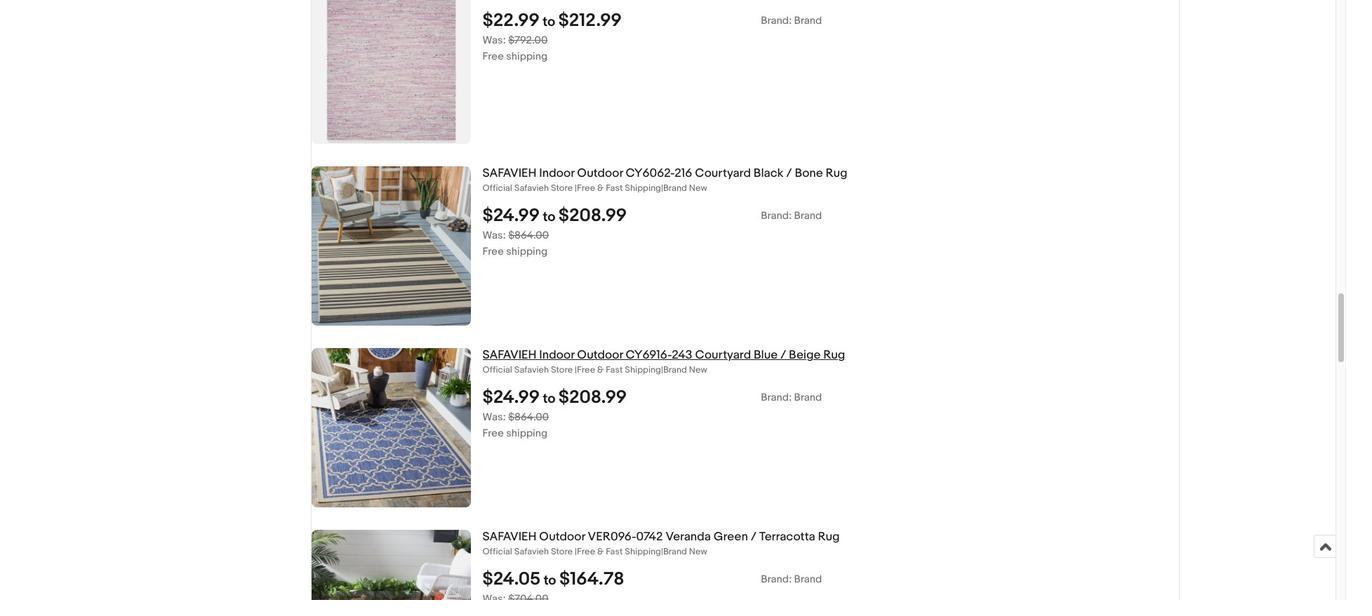 Task type: locate. For each thing, give the bounding box(es) containing it.
|free for cy6062-
[[575, 182, 595, 194]]

0 vertical spatial official safavieh store |free & fast shipping|brand new text field
[[483, 364, 1179, 376]]

0 vertical spatial &
[[597, 182, 604, 194]]

rug right terracotta
[[818, 530, 840, 544]]

1 vertical spatial outdoor
[[577, 348, 623, 362]]

fast inside "safavieh indoor outdoor cy6916-243 courtyard blue / beige rug official safavieh store |free & fast shipping|brand new"
[[606, 364, 623, 375]]

1 vertical spatial $208.99
[[558, 387, 627, 408]]

safavieh for safavieh indoor outdoor cy6062-216 courtyard black / bone rug
[[514, 182, 549, 194]]

free inside brand: brand was: $792.00 free shipping
[[483, 50, 504, 63]]

outdoor left cy6916-
[[577, 348, 623, 362]]

1 vertical spatial indoor
[[539, 348, 574, 362]]

3 fast from the top
[[606, 546, 623, 557]]

0 vertical spatial shipping
[[506, 50, 548, 63]]

shipping|brand down 0742
[[625, 546, 687, 557]]

1 was: from the top
[[483, 34, 506, 47]]

safavieh rag rug rar125e handwoven light pink /multi rug image
[[311, 0, 471, 144]]

safavieh inside safavieh indoor outdoor cy6062-216 courtyard black / bone rug official safavieh store |free & fast shipping|brand new
[[483, 166, 537, 180]]

/ right green
[[751, 530, 757, 544]]

/ inside "safavieh indoor outdoor cy6916-243 courtyard blue / beige rug official safavieh store |free & fast shipping|brand new"
[[780, 348, 786, 362]]

1 vertical spatial was:
[[483, 229, 506, 242]]

2 $208.99 from the top
[[558, 387, 627, 408]]

safavieh indoor outdoor cy6062-216 courtyard black / bone rug image
[[311, 166, 471, 326]]

official inside "safavieh indoor outdoor cy6916-243 courtyard blue / beige rug official safavieh store |free & fast shipping|brand new"
[[483, 364, 512, 375]]

terracotta
[[759, 530, 815, 544]]

1 vertical spatial courtyard
[[695, 348, 751, 362]]

2 vertical spatial /
[[751, 530, 757, 544]]

1 vertical spatial $24.99
[[483, 387, 540, 408]]

2 $864.00 from the top
[[508, 410, 549, 424]]

brand: brand was: $864.00 free shipping down safavieh indoor outdoor cy6062-216 courtyard black / bone rug official safavieh store |free & fast shipping|brand new on the top of page
[[483, 209, 822, 258]]

0 vertical spatial courtyard
[[695, 166, 751, 180]]

official
[[483, 182, 512, 194], [483, 364, 512, 375], [483, 546, 512, 557]]

$864.00 for safavieh indoor outdoor cy6062-216 courtyard black / bone rug
[[508, 229, 549, 242]]

safavieh for safavieh indoor outdoor cy6916-243 courtyard blue / beige rug
[[483, 348, 537, 362]]

1 brand: brand was: $864.00 free shipping from the top
[[483, 209, 822, 258]]

/
[[786, 166, 792, 180], [780, 348, 786, 362], [751, 530, 757, 544]]

0 vertical spatial store
[[551, 182, 573, 194]]

3 shipping|brand from the top
[[625, 546, 687, 557]]

2 vertical spatial rug
[[818, 530, 840, 544]]

brand
[[794, 14, 822, 27], [794, 209, 822, 222], [794, 391, 822, 404], [794, 573, 822, 586]]

rug inside safavieh indoor outdoor cy6062-216 courtyard black / bone rug official safavieh store |free & fast shipping|brand new
[[826, 166, 848, 180]]

safavieh outdoor ver096-0742 veranda green / terracotta rug image
[[311, 530, 471, 600]]

/ inside safavieh outdoor ver096-0742 veranda green / terracotta rug official safavieh store |free & fast shipping|brand new
[[751, 530, 757, 544]]

fast for cy6916-
[[606, 364, 623, 375]]

shipping|brand inside "safavieh indoor outdoor cy6916-243 courtyard blue / beige rug official safavieh store |free & fast shipping|brand new"
[[625, 364, 687, 375]]

$24.99
[[483, 205, 540, 227], [483, 387, 540, 408]]

indoor inside safavieh indoor outdoor cy6062-216 courtyard black / bone rug official safavieh store |free & fast shipping|brand new
[[539, 166, 574, 180]]

1 vertical spatial safavieh
[[483, 348, 537, 362]]

2 indoor from the top
[[539, 348, 574, 362]]

$22.99
[[483, 10, 540, 31]]

2 vertical spatial safavieh
[[483, 530, 537, 544]]

1 fast from the top
[[606, 182, 623, 194]]

0 vertical spatial rug
[[826, 166, 848, 180]]

safavieh for safavieh outdoor ver096-0742 veranda green / terracotta rug
[[483, 530, 537, 544]]

243
[[672, 348, 692, 362]]

2 fast from the top
[[606, 364, 623, 375]]

$208.99
[[558, 205, 627, 227], [558, 387, 627, 408]]

2 safavieh from the top
[[483, 348, 537, 362]]

1 brand from the top
[[794, 14, 822, 27]]

1 vertical spatial free
[[483, 245, 504, 258]]

2 vertical spatial official
[[483, 546, 512, 557]]

cy6062-
[[626, 166, 675, 180]]

2 official from the top
[[483, 364, 512, 375]]

indoor for cy6062-
[[539, 166, 574, 180]]

3 official from the top
[[483, 546, 512, 557]]

shipping|brand down cy6916-
[[625, 364, 687, 375]]

safavieh for safavieh indoor outdoor cy6916-243 courtyard blue / beige rug
[[514, 364, 549, 375]]

1 vertical spatial fast
[[606, 364, 623, 375]]

safavieh indoor outdoor cy6916-243 courtyard blue / beige rug official safavieh store |free & fast shipping|brand new
[[483, 348, 845, 375]]

store inside safavieh indoor outdoor cy6062-216 courtyard black / bone rug official safavieh store |free & fast shipping|brand new
[[551, 182, 573, 194]]

1 vertical spatial rug
[[823, 348, 845, 362]]

rug right the beige
[[823, 348, 845, 362]]

to for safavieh outdoor ver096-0742 veranda green / terracotta rug
[[544, 573, 556, 589]]

1 vertical spatial shipping
[[506, 245, 548, 258]]

3 & from the top
[[597, 546, 604, 557]]

rug inside safavieh outdoor ver096-0742 veranda green / terracotta rug official safavieh store |free & fast shipping|brand new
[[818, 530, 840, 544]]

0 vertical spatial fast
[[606, 182, 623, 194]]

1 vertical spatial new
[[689, 364, 707, 375]]

was:
[[483, 34, 506, 47], [483, 229, 506, 242], [483, 410, 506, 424]]

0 vertical spatial was:
[[483, 34, 506, 47]]

1 vertical spatial store
[[551, 364, 573, 375]]

0 vertical spatial new
[[689, 182, 707, 194]]

2 brand from the top
[[794, 209, 822, 222]]

fast
[[606, 182, 623, 194], [606, 364, 623, 375], [606, 546, 623, 557]]

outdoor inside "safavieh indoor outdoor cy6916-243 courtyard blue / beige rug official safavieh store |free & fast shipping|brand new"
[[577, 348, 623, 362]]

brand inside brand: brand was: $792.00 free shipping
[[794, 14, 822, 27]]

to for safavieh indoor outdoor cy6916-243 courtyard blue / beige rug
[[543, 391, 555, 407]]

0 vertical spatial official
[[483, 182, 512, 194]]

0 vertical spatial safavieh
[[483, 166, 537, 180]]

1 vertical spatial safavieh
[[514, 364, 549, 375]]

indoor inside "safavieh indoor outdoor cy6916-243 courtyard blue / beige rug official safavieh store |free & fast shipping|brand new"
[[539, 348, 574, 362]]

free
[[483, 50, 504, 63], [483, 245, 504, 258], [483, 427, 504, 440]]

2 official safavieh store |free & fast shipping|brand new text field from the top
[[483, 546, 1179, 558]]

2 was: from the top
[[483, 229, 506, 242]]

rug inside "safavieh indoor outdoor cy6916-243 courtyard blue / beige rug official safavieh store |free & fast shipping|brand new"
[[823, 348, 845, 362]]

brand: brand
[[761, 573, 822, 586]]

0 vertical spatial $24.99 to $208.99
[[483, 205, 627, 227]]

Official Safavieh Store |Free & Fast Shipping|Brand New text field
[[483, 364, 1179, 376], [483, 546, 1179, 558]]

1 shipping|brand from the top
[[625, 182, 687, 194]]

3 free from the top
[[483, 427, 504, 440]]

0 vertical spatial $864.00
[[508, 229, 549, 242]]

brand:
[[761, 14, 792, 27], [761, 209, 792, 222], [761, 391, 792, 404], [761, 573, 792, 586]]

2 store from the top
[[551, 364, 573, 375]]

1 vertical spatial &
[[597, 364, 604, 375]]

2 vertical spatial &
[[597, 546, 604, 557]]

3 safavieh from the top
[[514, 546, 549, 557]]

2 |free from the top
[[575, 364, 595, 375]]

to
[[543, 14, 555, 30], [543, 209, 555, 225], [543, 391, 555, 407], [544, 573, 556, 589]]

2 courtyard from the top
[[695, 348, 751, 362]]

0 vertical spatial $208.99
[[558, 205, 627, 227]]

outdoor up $24.05 to $164.78
[[539, 530, 585, 544]]

safavieh inside "safavieh indoor outdoor cy6916-243 courtyard blue / beige rug official safavieh store |free & fast shipping|brand new"
[[483, 348, 537, 362]]

outdoor inside safavieh indoor outdoor cy6062-216 courtyard black / bone rug official safavieh store |free & fast shipping|brand new
[[577, 166, 623, 180]]

2 shipping from the top
[[506, 245, 548, 258]]

indoor
[[539, 166, 574, 180], [539, 348, 574, 362]]

0742
[[636, 530, 663, 544]]

official safavieh store |free & fast shipping|brand new text field down safavieh indoor outdoor cy6916-243 courtyard blue / beige rug link
[[483, 364, 1179, 376]]

fast inside safavieh indoor outdoor cy6062-216 courtyard black / bone rug official safavieh store |free & fast shipping|brand new
[[606, 182, 623, 194]]

free for safavieh indoor outdoor cy6916-243 courtyard blue / beige rug
[[483, 427, 504, 440]]

$24.99 for safavieh indoor outdoor cy6062-216 courtyard black / bone rug
[[483, 205, 540, 227]]

safavieh indoor outdoor cy6916-243 courtyard blue / beige rug image
[[311, 348, 471, 507]]

courtyard inside "safavieh indoor outdoor cy6916-243 courtyard blue / beige rug official safavieh store |free & fast shipping|brand new"
[[695, 348, 751, 362]]

0 vertical spatial safavieh
[[514, 182, 549, 194]]

1 shipping from the top
[[506, 50, 548, 63]]

0 vertical spatial indoor
[[539, 166, 574, 180]]

1 new from the top
[[689, 182, 707, 194]]

rug for safavieh indoor outdoor cy6062-216 courtyard black / bone rug
[[826, 166, 848, 180]]

|free
[[575, 182, 595, 194], [575, 364, 595, 375], [575, 546, 595, 557]]

store for cy6062-
[[551, 182, 573, 194]]

0 vertical spatial $24.99
[[483, 205, 540, 227]]

$24.05
[[483, 568, 541, 590]]

&
[[597, 182, 604, 194], [597, 364, 604, 375], [597, 546, 604, 557]]

2 vertical spatial shipping
[[506, 427, 548, 440]]

new inside safavieh indoor outdoor cy6062-216 courtyard black / bone rug official safavieh store |free & fast shipping|brand new
[[689, 182, 707, 194]]

safavieh inside safavieh indoor outdoor cy6062-216 courtyard black / bone rug official safavieh store |free & fast shipping|brand new
[[514, 182, 549, 194]]

& inside safavieh indoor outdoor cy6062-216 courtyard black / bone rug official safavieh store |free & fast shipping|brand new
[[597, 182, 604, 194]]

$24.99 to $208.99
[[483, 205, 627, 227], [483, 387, 627, 408]]

2 safavieh from the top
[[514, 364, 549, 375]]

2 brand: brand was: $864.00 free shipping from the top
[[483, 391, 822, 440]]

new
[[689, 182, 707, 194], [689, 364, 707, 375], [689, 546, 707, 557]]

1 & from the top
[[597, 182, 604, 194]]

store
[[551, 182, 573, 194], [551, 364, 573, 375], [551, 546, 573, 557]]

1 store from the top
[[551, 182, 573, 194]]

shipping
[[506, 50, 548, 63], [506, 245, 548, 258], [506, 427, 548, 440]]

new inside safavieh outdoor ver096-0742 veranda green / terracotta rug official safavieh store |free & fast shipping|brand new
[[689, 546, 707, 557]]

official safavieh store |free & fast shipping|brand new text field down safavieh outdoor ver096-0742 veranda green / terracotta rug link
[[483, 546, 1179, 558]]

0 vertical spatial |free
[[575, 182, 595, 194]]

& for cy6062-
[[597, 182, 604, 194]]

2 shipping|brand from the top
[[625, 364, 687, 375]]

1 vertical spatial brand: brand was: $864.00 free shipping
[[483, 391, 822, 440]]

shipping|brand for 243
[[625, 364, 687, 375]]

0 vertical spatial free
[[483, 50, 504, 63]]

1 official safavieh store |free & fast shipping|brand new text field from the top
[[483, 364, 1179, 376]]

2 vertical spatial shipping|brand
[[625, 546, 687, 557]]

1 indoor from the top
[[539, 166, 574, 180]]

brand: brand was: $864.00 free shipping
[[483, 209, 822, 258], [483, 391, 822, 440]]

3 safavieh from the top
[[483, 530, 537, 544]]

shipping|brand down cy6062-
[[625, 182, 687, 194]]

1 vertical spatial |free
[[575, 364, 595, 375]]

ver096-
[[588, 530, 636, 544]]

1 $208.99 from the top
[[558, 205, 627, 227]]

1 vertical spatial $24.99 to $208.99
[[483, 387, 627, 408]]

1 courtyard from the top
[[695, 166, 751, 180]]

official inside safavieh indoor outdoor cy6062-216 courtyard black / bone rug official safavieh store |free & fast shipping|brand new
[[483, 182, 512, 194]]

$864.00
[[508, 229, 549, 242], [508, 410, 549, 424]]

0 vertical spatial outdoor
[[577, 166, 623, 180]]

store inside safavieh outdoor ver096-0742 veranda green / terracotta rug official safavieh store |free & fast shipping|brand new
[[551, 546, 573, 557]]

$164.78
[[559, 568, 624, 590]]

2 vertical spatial outdoor
[[539, 530, 585, 544]]

2 free from the top
[[483, 245, 504, 258]]

courtyard for black
[[695, 166, 751, 180]]

1 vertical spatial $864.00
[[508, 410, 549, 424]]

2 vertical spatial new
[[689, 546, 707, 557]]

safavieh for safavieh indoor outdoor cy6062-216 courtyard black / bone rug
[[483, 166, 537, 180]]

1 brand: from the top
[[761, 14, 792, 27]]

|free inside safavieh indoor outdoor cy6062-216 courtyard black / bone rug official safavieh store |free & fast shipping|brand new
[[575, 182, 595, 194]]

new down "veranda"
[[689, 546, 707, 557]]

to inside $24.05 to $164.78
[[544, 573, 556, 589]]

rug up official safavieh store |free & fast shipping|brand new text box
[[826, 166, 848, 180]]

rug
[[826, 166, 848, 180], [823, 348, 845, 362], [818, 530, 840, 544]]

4 brand from the top
[[794, 573, 822, 586]]

$24.05 to $164.78
[[483, 568, 624, 590]]

2 $24.99 from the top
[[483, 387, 540, 408]]

1 vertical spatial official
[[483, 364, 512, 375]]

3 |free from the top
[[575, 546, 595, 557]]

|free inside "safavieh indoor outdoor cy6916-243 courtyard blue / beige rug official safavieh store |free & fast shipping|brand new"
[[575, 364, 595, 375]]

1 vertical spatial official safavieh store |free & fast shipping|brand new text field
[[483, 546, 1179, 558]]

courtyard inside safavieh indoor outdoor cy6062-216 courtyard black / bone rug official safavieh store |free & fast shipping|brand new
[[695, 166, 751, 180]]

courtyard
[[695, 166, 751, 180], [695, 348, 751, 362]]

safavieh inside safavieh outdoor ver096-0742 veranda green / terracotta rug official safavieh store |free & fast shipping|brand new
[[483, 530, 537, 544]]

2 vertical spatial |free
[[575, 546, 595, 557]]

0 vertical spatial /
[[786, 166, 792, 180]]

courtyard right 243
[[695, 348, 751, 362]]

store inside "safavieh indoor outdoor cy6916-243 courtyard blue / beige rug official safavieh store |free & fast shipping|brand new"
[[551, 364, 573, 375]]

1 $864.00 from the top
[[508, 229, 549, 242]]

/ right blue
[[780, 348, 786, 362]]

beige
[[789, 348, 821, 362]]

1 $24.99 to $208.99 from the top
[[483, 205, 627, 227]]

3 store from the top
[[551, 546, 573, 557]]

outdoor for cy6062-
[[577, 166, 623, 180]]

fast inside safavieh outdoor ver096-0742 veranda green / terracotta rug official safavieh store |free & fast shipping|brand new
[[606, 546, 623, 557]]

|free inside safavieh outdoor ver096-0742 veranda green / terracotta rug official safavieh store |free & fast shipping|brand new
[[575, 546, 595, 557]]

3 new from the top
[[689, 546, 707, 557]]

2 vertical spatial was:
[[483, 410, 506, 424]]

safavieh inside "safavieh indoor outdoor cy6916-243 courtyard blue / beige rug official safavieh store |free & fast shipping|brand new"
[[514, 364, 549, 375]]

/ left bone
[[786, 166, 792, 180]]

safavieh
[[514, 182, 549, 194], [514, 364, 549, 375], [514, 546, 549, 557]]

1 vertical spatial shipping|brand
[[625, 364, 687, 375]]

courtyard right 216
[[695, 166, 751, 180]]

1 free from the top
[[483, 50, 504, 63]]

outdoor
[[577, 166, 623, 180], [577, 348, 623, 362], [539, 530, 585, 544]]

2 vertical spatial store
[[551, 546, 573, 557]]

1 |free from the top
[[575, 182, 595, 194]]

0 vertical spatial shipping|brand
[[625, 182, 687, 194]]

shipping|brand
[[625, 182, 687, 194], [625, 364, 687, 375], [625, 546, 687, 557]]

1 safavieh from the top
[[514, 182, 549, 194]]

2 new from the top
[[689, 364, 707, 375]]

2 vertical spatial free
[[483, 427, 504, 440]]

outdoor left cy6062-
[[577, 166, 623, 180]]

1 safavieh from the top
[[483, 166, 537, 180]]

/ inside safavieh indoor outdoor cy6062-216 courtyard black / bone rug official safavieh store |free & fast shipping|brand new
[[786, 166, 792, 180]]

3 was: from the top
[[483, 410, 506, 424]]

black
[[754, 166, 784, 180]]

safavieh outdoor ver096-0742 veranda green / terracotta rug link
[[483, 530, 1179, 545]]

shipping|brand inside safavieh indoor outdoor cy6062-216 courtyard black / bone rug official safavieh store |free & fast shipping|brand new
[[625, 182, 687, 194]]

new inside "safavieh indoor outdoor cy6916-243 courtyard blue / beige rug official safavieh store |free & fast shipping|brand new"
[[689, 364, 707, 375]]

to inside $22.99 to $212.99
[[543, 14, 555, 30]]

3 shipping from the top
[[506, 427, 548, 440]]

1 $24.99 from the top
[[483, 205, 540, 227]]

1 vertical spatial /
[[780, 348, 786, 362]]

0 vertical spatial brand: brand was: $864.00 free shipping
[[483, 209, 822, 258]]

safavieh inside safavieh outdoor ver096-0742 veranda green / terracotta rug official safavieh store |free & fast shipping|brand new
[[514, 546, 549, 557]]

safavieh
[[483, 166, 537, 180], [483, 348, 537, 362], [483, 530, 537, 544]]

& inside "safavieh indoor outdoor cy6916-243 courtyard blue / beige rug official safavieh store |free & fast shipping|brand new"
[[597, 364, 604, 375]]

1 official from the top
[[483, 182, 512, 194]]

2 & from the top
[[597, 364, 604, 375]]

brand: brand was: $864.00 free shipping down "safavieh indoor outdoor cy6916-243 courtyard blue / beige rug official safavieh store |free & fast shipping|brand new" at the bottom of the page
[[483, 391, 822, 440]]

/ for bone
[[786, 166, 792, 180]]

2 vertical spatial safavieh
[[514, 546, 549, 557]]

indoor for cy6916-
[[539, 348, 574, 362]]

new down 243
[[689, 364, 707, 375]]

2 vertical spatial fast
[[606, 546, 623, 557]]

2 $24.99 to $208.99 from the top
[[483, 387, 627, 408]]

new down 216
[[689, 182, 707, 194]]



Task type: vqa. For each thing, say whether or not it's contained in the screenshot.
Shipping|Brand in the SAFAVIEH Indoor Outdoor CY6916-243 Courtyard Blue / Beige Rug Official Safavieh Store |Free & Fast Shipping|Brand New
yes



Task type: describe. For each thing, give the bounding box(es) containing it.
$864.00 for safavieh indoor outdoor cy6916-243 courtyard blue / beige rug
[[508, 410, 549, 424]]

fast for cy6062-
[[606, 182, 623, 194]]

3 brand: from the top
[[761, 391, 792, 404]]

safavieh indoor outdoor cy6916-243 courtyard blue / beige rug link
[[483, 348, 1179, 363]]

official safavieh store |free & fast shipping|brand new text field for $208.99
[[483, 364, 1179, 376]]

veranda
[[666, 530, 711, 544]]

green
[[714, 530, 748, 544]]

$212.99
[[558, 10, 622, 31]]

was: for safavieh indoor outdoor cy6062-216 courtyard black / bone rug
[[483, 229, 506, 242]]

cy6916-
[[626, 348, 672, 362]]

shipping for safavieh indoor outdoor cy6062-216 courtyard black / bone rug
[[506, 245, 548, 258]]

safavieh indoor outdoor cy6062-216 courtyard black / bone rug official safavieh store |free & fast shipping|brand new
[[483, 166, 848, 194]]

was: inside brand: brand was: $792.00 free shipping
[[483, 34, 506, 47]]

to for safavieh indoor outdoor cy6062-216 courtyard black / bone rug
[[543, 209, 555, 225]]

brand: inside brand: brand was: $792.00 free shipping
[[761, 14, 792, 27]]

bone
[[795, 166, 823, 180]]

official for safavieh indoor outdoor cy6062-216 courtyard black / bone rug
[[483, 182, 512, 194]]

Official Safavieh Store |Free & Fast Shipping|Brand New text field
[[483, 182, 1179, 194]]

shipping|brand inside safavieh outdoor ver096-0742 veranda green / terracotta rug official safavieh store |free & fast shipping|brand new
[[625, 546, 687, 557]]

shipping|brand for 216
[[625, 182, 687, 194]]

|free for cy6916-
[[575, 364, 595, 375]]

official for safavieh indoor outdoor cy6916-243 courtyard blue / beige rug
[[483, 364, 512, 375]]

safavieh indoor outdoor cy6062-216 courtyard black / bone rug link
[[483, 166, 1179, 181]]

free for safavieh indoor outdoor cy6062-216 courtyard black / bone rug
[[483, 245, 504, 258]]

$24.99 to $208.99 for cy6916-
[[483, 387, 627, 408]]

& inside safavieh outdoor ver096-0742 veranda green / terracotta rug official safavieh store |free & fast shipping|brand new
[[597, 546, 604, 557]]

shipping inside brand: brand was: $792.00 free shipping
[[506, 50, 548, 63]]

store for cy6916-
[[551, 364, 573, 375]]

$24.99 to $208.99 for cy6062-
[[483, 205, 627, 227]]

4 brand: from the top
[[761, 573, 792, 586]]

$22.99 to $212.99
[[483, 10, 622, 31]]

new for 216
[[689, 182, 707, 194]]

3 brand from the top
[[794, 391, 822, 404]]

courtyard for blue
[[695, 348, 751, 362]]

/ for beige
[[780, 348, 786, 362]]

$792.00
[[508, 34, 548, 47]]

brand: brand was: $792.00 free shipping
[[483, 14, 822, 63]]

blue
[[754, 348, 778, 362]]

safavieh outdoor ver096-0742 veranda green / terracotta rug official safavieh store |free & fast shipping|brand new
[[483, 530, 840, 557]]

$208.99 for cy6916-
[[558, 387, 627, 408]]

& for cy6916-
[[597, 364, 604, 375]]

new for 243
[[689, 364, 707, 375]]

official safavieh store |free & fast shipping|brand new text field for $164.78
[[483, 546, 1179, 558]]

official inside safavieh outdoor ver096-0742 veranda green / terracotta rug official safavieh store |free & fast shipping|brand new
[[483, 546, 512, 557]]

$208.99 for cy6062-
[[558, 205, 627, 227]]

$24.99 for safavieh indoor outdoor cy6916-243 courtyard blue / beige rug
[[483, 387, 540, 408]]

shipping for safavieh indoor outdoor cy6916-243 courtyard blue / beige rug
[[506, 427, 548, 440]]

was: for safavieh indoor outdoor cy6916-243 courtyard blue / beige rug
[[483, 410, 506, 424]]

outdoor inside safavieh outdoor ver096-0742 veranda green / terracotta rug official safavieh store |free & fast shipping|brand new
[[539, 530, 585, 544]]

2 brand: from the top
[[761, 209, 792, 222]]

216
[[675, 166, 692, 180]]

brand: brand was: $864.00 free shipping for 216
[[483, 209, 822, 258]]

outdoor for cy6916-
[[577, 348, 623, 362]]

brand: brand was: $864.00 free shipping for 243
[[483, 391, 822, 440]]

rug for safavieh indoor outdoor cy6916-243 courtyard blue / beige rug
[[823, 348, 845, 362]]



